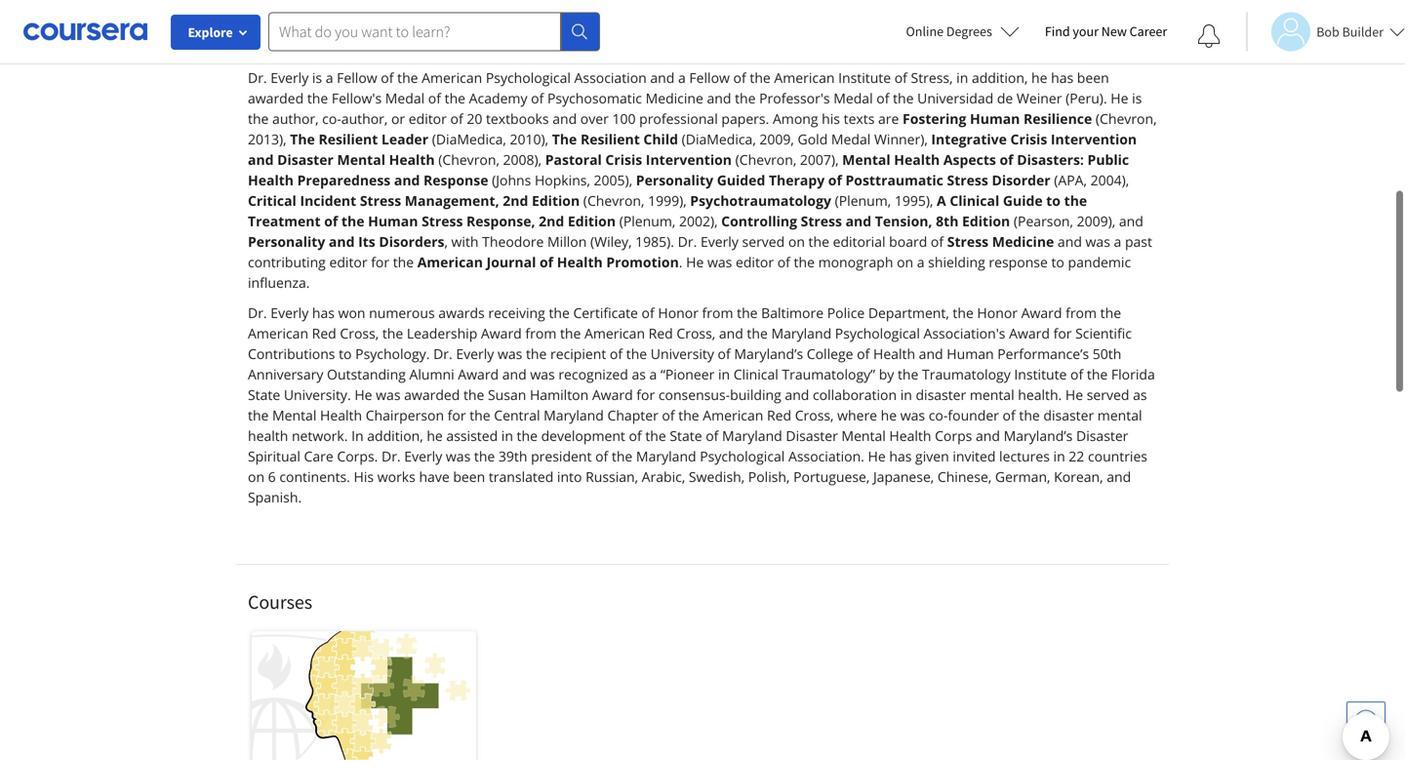 Task type: describe. For each thing, give the bounding box(es) containing it.
treatment
[[248, 212, 321, 230]]

dr. inside nd edition (plenum, 2002), controlling stress and tension, 8th edition (pearson, 2009), and personality and its disorders , with theodore millon (wiley, 1985).  dr. everly served on the editorial board of stress medicine
[[678, 232, 697, 251]]

6
[[268, 468, 276, 486]]

the up 2013),
[[248, 109, 269, 128]]

was down assisted
[[446, 447, 471, 466]]

everly down leadership
[[456, 345, 494, 363]]

1 vertical spatial psychological
[[835, 324, 920, 343]]

invited
[[953, 447, 996, 466]]

0 horizontal spatial red
[[312, 324, 337, 343]]

human inside a clinical guide to the treatment of the human stress response, 2
[[368, 212, 418, 230]]

the up association's
[[953, 304, 974, 322]]

board
[[889, 232, 928, 251]]

1 vertical spatial as
[[1133, 386, 1147, 404]]

health up by at the right of page
[[874, 345, 916, 363]]

edition right 8th
[[962, 212, 1010, 230]]

he right health.
[[1066, 386, 1084, 404]]

monograph
[[818, 253, 894, 271]]

been inside dr. everly has won numerous awards receiving the certificate of honor from the baltimore police department, the honor award from the american red cross,  the leadership award from the american red cross, and the maryland psychological association's award for scientific contributions to psychology.  dr. everly was the recipient of the university of maryland's college of health and human performance's 50th anniversary outstanding alumni award and was recognized as a "pioneer in clinical traumatology" by the traumatology institute of the florida state university. he was awarded the susan hamilton award for consensus-building and collaboration in disaster mental health. he served as the mental health chairperson for the central maryland chapter of the american red cross, where he was co-founder of the disaster mental health network.  in addition, he assisted in the development of the state of maryland disaster mental health corps and maryland's disaster spiritual care corps. dr. everly was the 39th president of the maryland psychological association.  he has given invited lectures in 22 countries on 6 continents.  his works have been translated into russian, arabic, swedish, polish, portuguese, japanese, chinese, german, korean, and spanish.
[[453, 468, 485, 486]]

mental inside mental health aspects of disasters: public health preparedness and response
[[842, 150, 891, 169]]

and up the susan
[[502, 365, 527, 384]]

the up are
[[893, 89, 914, 107]]

2 fellow from the left
[[689, 68, 730, 87]]

(chevron, 2008), pastoral crisis intervention (chevron, 2007),
[[435, 150, 842, 169]]

or
[[391, 109, 405, 128]]

with
[[451, 232, 479, 251]]

guided
[[717, 171, 766, 189]]

health down millon
[[557, 253, 603, 271]]

explore button
[[171, 15, 261, 50]]

and inside integrative crisis intervention and disaster mental health
[[248, 150, 274, 169]]

of inside nd edition (plenum, 2002), controlling stress and tension, 8th edition (pearson, 2009), and personality and its disorders , with theodore millon (wiley, 1985).  dr. everly served on the editorial board of stress medicine
[[931, 232, 944, 251]]

of right founder
[[1003, 406, 1016, 425]]

and was a past contributing editor for the
[[248, 232, 1153, 271]]

1 vertical spatial crisis
[[606, 150, 642, 169]]

and down association's
[[919, 345, 943, 363]]

and inside mental health aspects of disasters: public health preparedness and response
[[394, 171, 420, 189]]

1 vertical spatial is
[[1132, 89, 1142, 107]]

0 horizontal spatial cross,
[[340, 324, 379, 343]]

papers.
[[722, 109, 769, 128]]

theodore
[[482, 232, 544, 251]]

and up invited
[[976, 427, 1000, 445]]

and up papers.
[[707, 89, 731, 107]]

of up papers.
[[734, 68, 746, 87]]

1 vertical spatial he
[[881, 406, 897, 425]]

0 horizontal spatial mental
[[970, 386, 1015, 404]]

academy
[[469, 89, 528, 107]]

care
[[304, 447, 334, 466]]

on inside nd edition (plenum, 2002), controlling stress and tension, 8th edition (pearson, 2009), and personality and its disorders , with theodore millon (wiley, 1985).  dr. everly served on the editorial board of stress medicine
[[789, 232, 805, 251]]

his
[[822, 109, 840, 128]]

of inside (johns hopkins, 2005), personality guided therapy of posttraumatic stress disorder (apa, 2004), critical incident stress management, 2 nd edition (chevron, 1999), psychotraumatology (plenum, 1995),
[[828, 171, 842, 189]]

response,
[[467, 212, 535, 230]]

builder
[[1343, 23, 1384, 41]]

of down chapter
[[629, 427, 642, 445]]

1 horizontal spatial cross,
[[677, 324, 716, 343]]

promotion
[[606, 253, 679, 271]]

was up given
[[901, 406, 925, 425]]

shielding
[[928, 253, 986, 271]]

response
[[989, 253, 1048, 271]]

dr. everly has won numerous awards receiving the certificate of honor from the baltimore police department, the honor award from the american red cross,  the leadership award from the american red cross, and the maryland psychological association's award for scientific contributions to psychology.  dr. everly was the recipient of the university of maryland's college of health and human performance's 50th anniversary outstanding alumni award and was recognized as a "pioneer in clinical traumatology" by the traumatology institute of the florida state university. he was awarded the susan hamilton award for consensus-building and collaboration in disaster mental health. he served as the mental health chairperson for the central maryland chapter of the american red cross, where he was co-founder of the disaster mental health network.  in addition, he assisted in the development of the state of maryland disaster mental health corps and maryland's disaster spiritual care corps. dr. everly was the 39th president of the maryland psychological association.  he has given invited lectures in 22 countries on 6 continents.  his works have been translated into russian, arabic, swedish, polish, portuguese, japanese, chinese, german, korean, and spanish.
[[248, 304, 1155, 507]]

posttraumatic
[[846, 171, 944, 189]]

swedish,
[[689, 468, 745, 486]]

management,
[[405, 191, 499, 210]]

controlling
[[721, 212, 797, 230]]

in right 'collaboration' at the right of page
[[901, 386, 912, 404]]

continents.
[[279, 468, 350, 486]]

0 vertical spatial as
[[632, 365, 646, 384]]

works
[[377, 468, 416, 486]]

corps
[[935, 427, 973, 445]]

2 (diamedica, from the left
[[682, 130, 756, 148]]

of right college
[[857, 345, 870, 363]]

american down "building"
[[703, 406, 764, 425]]

american down certificate
[[585, 324, 645, 343]]

What do you want to learn? text field
[[268, 12, 561, 51]]

stress up shielding
[[948, 232, 989, 251]]

was up chairperson
[[376, 386, 401, 404]]

the inside nd edition (plenum, 2002), controlling stress and tension, 8th edition (pearson, 2009), and personality and its disorders , with theodore millon (wiley, 1985).  dr. everly served on the editorial board of stress medicine
[[809, 232, 830, 251]]

served inside dr. everly has won numerous awards receiving the certificate of honor from the baltimore police department, the honor award from the american red cross,  the leadership award from the american red cross, and the maryland psychological association's award for scientific contributions to psychology.  dr. everly was the recipient of the university of maryland's college of health and human performance's 50th anniversary outstanding alumni award and was recognized as a "pioneer in clinical traumatology" by the traumatology institute of the florida state university. he was awarded the susan hamilton award for consensus-building and collaboration in disaster mental health. he served as the mental health chairperson for the central maryland chapter of the american red cross, where he was co-founder of the disaster mental health network.  in addition, he assisted in the development of the state of maryland disaster mental health corps and maryland's disaster spiritual care corps. dr. everly was the 39th president of the maryland psychological association.  he has given invited lectures in 22 countries on 6 continents.  his works have been translated into russian, arabic, swedish, polish, portuguese, japanese, chinese, german, korean, and spanish.
[[1087, 386, 1130, 404]]

of down performance's
[[1071, 365, 1084, 384]]

to inside a clinical guide to the treatment of the human stress response, 2
[[1047, 191, 1061, 210]]

influenza.
[[248, 273, 310, 292]]

chapter
[[608, 406, 659, 425]]

personality inside (johns hopkins, 2005), personality guided therapy of posttraumatic stress disorder (apa, 2004), critical incident stress management, 2 nd edition (chevron, 1999), psychotraumatology (plenum, 1995),
[[636, 171, 714, 189]]

1 horizontal spatial from
[[702, 304, 733, 322]]

of up russian,
[[595, 447, 608, 466]]

2009),
[[1077, 212, 1116, 230]]

clinical inside dr. everly has won numerous awards receiving the certificate of honor from the baltimore police department, the honor award from the american red cross,  the leadership award from the american red cross, and the maryland psychological association's award for scientific contributions to psychology.  dr. everly was the recipient of the university of maryland's college of health and human performance's 50th anniversary outstanding alumni award and was recognized as a "pioneer in clinical traumatology" by the traumatology institute of the florida state university. he was awarded the susan hamilton award for consensus-building and collaboration in disaster mental health. he served as the mental health chairperson for the central maryland chapter of the american red cross, where he was co-founder of the disaster mental health network.  in addition, he assisted in the development of the state of maryland disaster mental health corps and maryland's disaster spiritual care corps. dr. everly was the 39th president of the maryland psychological association.  he has given invited lectures in 22 countries on 6 continents.  his works have been translated into russian, arabic, swedish, polish, portuguese, japanese, chinese, german, korean, and spanish.
[[734, 365, 779, 384]]

the down health.
[[1019, 406, 1040, 425]]

for up chapter
[[637, 386, 655, 404]]

gold
[[798, 130, 828, 148]]

the down (apa,
[[1064, 191, 1087, 210]]

1995),
[[895, 191, 934, 210]]

1 fellow from the left
[[337, 68, 377, 87]]

1 horizontal spatial red
[[649, 324, 673, 343]]

was up hamilton at bottom
[[530, 365, 555, 384]]

0 vertical spatial human
[[970, 109, 1020, 128]]

awarded inside dr. everly has won numerous awards receiving the certificate of honor from the baltimore police department, the honor award from the american red cross,  the leadership award from the american red cross, and the maryland psychological association's award for scientific contributions to psychology.  dr. everly was the recipient of the university of maryland's college of health and human performance's 50th anniversary outstanding alumni award and was recognized as a "pioneer in clinical traumatology" by the traumatology institute of the florida state university. he was awarded the susan hamilton award for consensus-building and collaboration in disaster mental health. he served as the mental health chairperson for the central maryland chapter of the american red cross, where he was co-founder of the disaster mental health network.  in addition, he assisted in the development of the state of maryland disaster mental health corps and maryland's disaster spiritual care corps. dr. everly was the 39th president of the maryland psychological association.  he has given invited lectures in 22 countries on 6 continents.  his works have been translated into russian, arabic, swedish, polish, portuguese, japanese, chinese, german, korean, and spanish.
[[404, 386, 460, 404]]

2 horizontal spatial cross,
[[795, 406, 834, 425]]

2 vertical spatial psychological
[[700, 447, 785, 466]]

dr. down influenza.
[[248, 304, 267, 322]]

health
[[248, 427, 288, 445]]

disorders
[[379, 232, 445, 251]]

1 horizontal spatial disaster
[[786, 427, 838, 445]]

traumatology
[[922, 365, 1011, 384]]

of down millon
[[540, 253, 554, 271]]

millon
[[548, 232, 587, 251]]

the up health on the bottom of the page
[[248, 406, 269, 425]]

0 horizontal spatial he
[[427, 427, 443, 445]]

of up leader
[[428, 89, 441, 107]]

of inside a clinical guide to the treatment of the human stress response, 2
[[324, 212, 338, 230]]

journal
[[487, 253, 536, 271]]

explore
[[188, 23, 233, 41]]

a up the fellow's
[[326, 68, 333, 87]]

2 horizontal spatial red
[[767, 406, 792, 425]]

of left 20
[[450, 109, 463, 128]]

network.
[[292, 427, 348, 445]]

medal up or
[[385, 89, 425, 107]]

receiving
[[488, 304, 545, 322]]

. he was editor of the monograph on a shielding response to pandemic influenza.
[[248, 253, 1131, 292]]

corps.
[[337, 447, 378, 466]]

dr. up works
[[382, 447, 401, 466]]

of right certificate
[[642, 304, 655, 322]]

stress down aspects
[[947, 171, 989, 189]]

of up are
[[877, 89, 890, 107]]

university.
[[284, 386, 351, 404]]

his
[[354, 468, 374, 486]]

2009,
[[760, 130, 794, 148]]

medal down texts
[[832, 130, 871, 148]]

the left the academy
[[445, 89, 466, 107]]

american up 20
[[422, 68, 482, 87]]

2 vertical spatial has
[[890, 447, 912, 466]]

0 vertical spatial is
[[312, 68, 322, 87]]

mental inside integrative crisis intervention and disaster mental health
[[337, 150, 386, 169]]

and down traumatology" at right
[[785, 386, 810, 404]]

leader
[[382, 130, 429, 148]]

1 honor from the left
[[658, 304, 699, 322]]

for inside "and was a past contributing editor for the"
[[371, 253, 390, 271]]

editor inside . he was editor of the monograph on a shielding response to pandemic influenza.
[[736, 253, 774, 271]]

everly inside dr. everly is a fellow of the american psychological association and a fellow of the american institute of stress, in addition, he has been awarded the fellow's medal of the academy of psychosomatic medicine and the professor's medal of the universidad de weiner (peru).  he is the author, co-author, or editor of 20 textbooks and over 100 professional papers.  among his texts are
[[271, 68, 309, 87]]

in inside dr. everly is a fellow of the american psychological association and a fellow of the american institute of stress, in addition, he has been awarded the fellow's medal of the academy of psychosomatic medicine and the professor's medal of the universidad de weiner (peru).  he is the author, co-author, or editor of 20 textbooks and over 100 professional papers.  among his texts are
[[957, 68, 969, 87]]

critical
[[248, 191, 297, 210]]

8th
[[936, 212, 959, 230]]

online degrees button
[[891, 10, 1035, 53]]

contributions
[[248, 345, 335, 363]]

and up the editorial
[[846, 212, 872, 230]]

everly up the have
[[404, 447, 442, 466]]

founder
[[948, 406, 999, 425]]

into
[[557, 468, 582, 486]]

professor's
[[759, 89, 830, 107]]

the inside "and was a past contributing editor for the"
[[393, 253, 414, 271]]

39th
[[499, 447, 528, 466]]

find your new career link
[[1035, 20, 1177, 44]]

medicine inside nd edition (plenum, 2002), controlling stress and tension, 8th edition (pearson, 2009), and personality and its disorders , with theodore millon (wiley, 1985).  dr. everly served on the editorial board of stress medicine
[[992, 232, 1054, 251]]

association.
[[789, 447, 865, 466]]

2 author, from the left
[[341, 109, 388, 128]]

universidad
[[918, 89, 994, 107]]

texts
[[844, 109, 875, 128]]

development
[[541, 427, 626, 445]]

professional
[[639, 109, 718, 128]]

2002),
[[679, 212, 718, 230]]

the resilient leader (diamedica, 2010), the resilient child (diamedica, 2009, gold medal winner),
[[290, 130, 932, 148]]

outstanding
[[327, 365, 406, 384]]

won
[[338, 304, 366, 322]]

2 the from the left
[[552, 130, 577, 148]]

and up "building"
[[719, 324, 744, 343]]

consensus-
[[659, 386, 730, 404]]

the up the scientific
[[1101, 304, 1122, 322]]

japanese,
[[874, 468, 934, 486]]

by
[[879, 365, 894, 384]]

2 resilient from the left
[[581, 130, 640, 148]]

(chevron, down 2009,
[[736, 150, 797, 169]]

maryland down "building"
[[722, 427, 783, 445]]

coursera image
[[23, 16, 147, 47]]

he down outstanding
[[355, 386, 372, 404]]

the left the susan
[[464, 386, 484, 404]]

has inside dr. everly is a fellow of the american psychological association and a fellow of the american institute of stress, in addition, he has been awarded the fellow's medal of the academy of psychosomatic medicine and the professor's medal of the universidad de weiner (peru).  he is the author, co-author, or editor of 20 textbooks and over 100 professional papers.  among his texts are
[[1051, 68, 1074, 87]]

editor inside "and was a past contributing editor for the"
[[329, 253, 368, 271]]

of right university
[[718, 345, 731, 363]]

medicine inside dr. everly is a fellow of the american psychological association and a fellow of the american institute of stress, in addition, he has been awarded the fellow's medal of the academy of psychosomatic medicine and the professor's medal of the universidad de weiner (peru).  he is the author, co-author, or editor of 20 textbooks and over 100 professional papers.  among his texts are
[[646, 89, 704, 107]]

polish,
[[748, 468, 790, 486]]

to inside dr. everly has won numerous awards receiving the certificate of honor from the baltimore police department, the honor award from the american red cross,  the leadership award from the american red cross, and the maryland psychological association's award for scientific contributions to psychology.  dr. everly was the recipient of the university of maryland's college of health and human performance's 50th anniversary outstanding alumni award and was recognized as a "pioneer in clinical traumatology" by the traumatology institute of the florida state university. he was awarded the susan hamilton award for consensus-building and collaboration in disaster mental health. he served as the mental health chairperson for the central maryland chapter of the american red cross, where he was co-founder of the disaster mental health network.  in addition, he assisted in the development of the state of maryland disaster mental health corps and maryland's disaster spiritual care corps. dr. everly was the 39th president of the maryland psychological association.  he has given invited lectures in 22 countries on 6 continents.  his works have been translated into russian, arabic, swedish, polish, portuguese, japanese, chinese, german, korean, and spanish.
[[339, 345, 352, 363]]

among
[[773, 109, 818, 128]]

was inside "and was a past contributing editor for the"
[[1086, 232, 1111, 251]]

nd inside nd edition (plenum, 2002), controlling stress and tension, 8th edition (pearson, 2009), and personality and its disorders , with theodore millon (wiley, 1985).  dr. everly served on the editorial board of stress medicine
[[547, 212, 564, 230]]

institute inside dr. everly has won numerous awards receiving the certificate of honor from the baltimore police department, the honor award from the american red cross,  the leadership award from the american red cross, and the maryland psychological association's award for scientific contributions to psychology.  dr. everly was the recipient of the university of maryland's college of health and human performance's 50th anniversary outstanding alumni award and was recognized as a "pioneer in clinical traumatology" by the traumatology institute of the florida state university. he was awarded the susan hamilton award for consensus-building and collaboration in disaster mental health. he served as the mental health chairperson for the central maryland chapter of the american red cross, where he was co-founder of the disaster mental health network.  in addition, he assisted in the development of the state of maryland disaster mental health corps and maryland's disaster spiritual care corps. dr. everly was the 39th president of the maryland psychological association.  he has given invited lectures in 22 countries on 6 continents.  his works have been translated into russian, arabic, swedish, polish, portuguese, japanese, chinese, german, korean, and spanish.
[[1015, 365, 1067, 384]]

2 horizontal spatial from
[[1066, 304, 1097, 322]]

disasters:
[[1017, 150, 1084, 169]]

maryland up "development"
[[544, 406, 604, 425]]

1 author, from the left
[[272, 109, 319, 128]]

the down "consensus-"
[[679, 406, 699, 425]]

the up recipient
[[560, 324, 581, 343]]

stress up the editorial
[[801, 212, 842, 230]]

the left university
[[626, 345, 647, 363]]

career
[[1130, 22, 1168, 40]]

a up professional
[[678, 68, 686, 87]]

the up russian,
[[612, 447, 633, 466]]

resilience
[[1024, 109, 1092, 128]]

(johns hopkins, 2005), personality guided therapy of posttraumatic stress disorder (apa, 2004), critical incident stress management, 2 nd edition (chevron, 1999), psychotraumatology (plenum, 1995),
[[248, 171, 1129, 210]]

2 horizontal spatial disaster
[[1077, 427, 1129, 445]]

0 vertical spatial state
[[248, 386, 280, 404]]

maryland up arabic,
[[636, 447, 697, 466]]

in left 22
[[1054, 447, 1066, 466]]

and left its on the left
[[329, 232, 355, 251]]

dr. down leadership
[[433, 345, 453, 363]]

the left recipient
[[526, 345, 547, 363]]

the up professor's
[[750, 68, 771, 87]]

of left stress,
[[895, 68, 908, 87]]

american up professor's
[[774, 68, 835, 87]]

nd inside (johns hopkins, 2005), personality guided therapy of posttraumatic stress disorder (apa, 2004), critical incident stress management, 2 nd edition (chevron, 1999), psychotraumatology (plenum, 1995),
[[511, 191, 528, 210]]

maryland down the baltimore
[[772, 324, 832, 343]]

of up recognized
[[610, 345, 623, 363]]

traumatology"
[[782, 365, 876, 384]]

in up 39th
[[501, 427, 513, 445]]

the right the receiving
[[549, 304, 570, 322]]

"pioneer
[[661, 365, 715, 384]]

for up assisted
[[448, 406, 466, 425]]

personality inside nd edition (plenum, 2002), controlling stress and tension, 8th edition (pearson, 2009), and personality and its disorders , with theodore millon (wiley, 1985).  dr. everly served on the editorial board of stress medicine
[[248, 232, 325, 251]]

a inside "and was a past contributing editor for the"
[[1114, 232, 1122, 251]]

chinese,
[[938, 468, 992, 486]]

online degrees
[[906, 22, 992, 40]]

1 the from the left
[[290, 130, 315, 148]]

textbooks
[[486, 109, 549, 128]]

(chevron, up response at the top of page
[[438, 150, 500, 169]]

in up "consensus-"
[[718, 365, 730, 384]]

the down the baltimore
[[747, 324, 768, 343]]

awarded inside dr. everly is a fellow of the american psychological association and a fellow of the american institute of stress, in addition, he has been awarded the fellow's medal of the academy of psychosomatic medicine and the professor's medal of the universidad de weiner (peru).  he is the author, co-author, or editor of 20 textbooks and over 100 professional papers.  among his texts are
[[248, 89, 304, 107]]



Task type: vqa. For each thing, say whether or not it's contained in the screenshot.
Abdulla
no



Task type: locate. For each thing, give the bounding box(es) containing it.
100
[[612, 109, 636, 128]]

anniversary
[[248, 365, 323, 384]]

of down "consensus-"
[[662, 406, 675, 425]]

to inside . he was editor of the monograph on a shielding response to pandemic influenza.
[[1052, 253, 1065, 271]]

department,
[[869, 304, 949, 322]]

chairperson
[[366, 406, 444, 425]]

1 horizontal spatial psychological
[[700, 447, 785, 466]]

author, down the fellow's
[[341, 109, 388, 128]]

awarded
[[248, 89, 304, 107], [404, 386, 460, 404]]

co- inside dr. everly has won numerous awards receiving the certificate of honor from the baltimore police department, the honor award from the american red cross,  the leadership award from the american red cross, and the maryland psychological association's award for scientific contributions to psychology.  dr. everly was the recipient of the university of maryland's college of health and human performance's 50th anniversary outstanding alumni award and was recognized as a "pioneer in clinical traumatology" by the traumatology institute of the florida state university. he was awarded the susan hamilton award for consensus-building and collaboration in disaster mental health. he served as the mental health chairperson for the central maryland chapter of the american red cross, where he was co-founder of the disaster mental health network.  in addition, he assisted in the development of the state of maryland disaster mental health corps and maryland's disaster spiritual care corps. dr. everly was the 39th president of the maryland psychological association.  he has given invited lectures in 22 countries on 6 continents.  his works have been translated into russian, arabic, swedish, polish, portuguese, japanese, chinese, german, korean, and spanish.
[[929, 406, 948, 425]]

medicine
[[646, 89, 704, 107], [992, 232, 1054, 251]]

been inside dr. everly is a fellow of the american psychological association and a fellow of the american institute of stress, in addition, he has been awarded the fellow's medal of the academy of psychosomatic medicine and the professor's medal of the universidad de weiner (peru).  he is the author, co-author, or editor of 20 textbooks and over 100 professional papers.  among his texts are
[[1077, 68, 1109, 87]]

was up the susan
[[498, 345, 523, 363]]

health inside integrative crisis intervention and disaster mental health
[[389, 150, 435, 169]]

1 horizontal spatial he
[[881, 406, 897, 425]]

co- up 'corps'
[[929, 406, 948, 425]]

of inside mental health aspects of disasters: public health preparedness and response
[[1000, 150, 1014, 169]]

he right 'where'
[[881, 406, 897, 425]]

0 horizontal spatial (plenum,
[[619, 212, 676, 230]]

the right by at the right of page
[[898, 365, 919, 384]]

the up psychology.
[[382, 324, 403, 343]]

disaster inside integrative crisis intervention and disaster mental health
[[277, 150, 334, 169]]

are
[[878, 109, 899, 128]]

stress,
[[911, 68, 953, 87]]

the down 50th
[[1087, 365, 1108, 384]]

given
[[916, 447, 949, 466]]

(chevron, 2013),
[[248, 109, 1157, 148]]

0 horizontal spatial maryland's
[[734, 345, 803, 363]]

20
[[467, 109, 483, 128]]

0 horizontal spatial disaster
[[277, 150, 334, 169]]

0 horizontal spatial has
[[312, 304, 335, 322]]

resilient up preparedness
[[319, 130, 378, 148]]

public
[[1088, 150, 1129, 169]]

0 horizontal spatial intervention
[[646, 150, 732, 169]]

state
[[248, 386, 280, 404], [670, 427, 702, 445]]

1 horizontal spatial (diamedica,
[[682, 130, 756, 148]]

(peru).
[[1066, 89, 1108, 107]]

health.
[[1018, 386, 1062, 404]]

1 horizontal spatial clinical
[[950, 191, 1000, 210]]

russian,
[[586, 468, 638, 486]]

.
[[679, 253, 683, 271]]

2 inside a clinical guide to the treatment of the human stress response, 2
[[539, 212, 547, 230]]

everly up 2013),
[[271, 68, 309, 87]]

leadership
[[407, 324, 478, 343]]

health down leader
[[389, 150, 435, 169]]

contributing
[[248, 253, 326, 271]]

1985).
[[636, 232, 674, 251]]

university
[[651, 345, 714, 363]]

incident
[[300, 191, 356, 210]]

alumni
[[409, 365, 454, 384]]

countries
[[1088, 447, 1148, 466]]

been
[[1077, 68, 1109, 87], [453, 468, 485, 486]]

1 horizontal spatial the
[[552, 130, 577, 148]]

hopkins,
[[535, 171, 590, 189]]

author,
[[272, 109, 319, 128], [341, 109, 388, 128]]

1 vertical spatial awarded
[[404, 386, 460, 404]]

integrative
[[932, 130, 1007, 148]]

2005),
[[594, 171, 633, 189]]

0 horizontal spatial been
[[453, 468, 485, 486]]

was up pandemic
[[1086, 232, 1111, 251]]

honor up association's
[[977, 304, 1018, 322]]

1 vertical spatial mental
[[1098, 406, 1143, 425]]

(chevron, up public
[[1096, 109, 1157, 128]]

1 horizontal spatial personality
[[636, 171, 714, 189]]

and inside "and was a past contributing editor for the"
[[1058, 232, 1082, 251]]

fellow up the fellow's
[[337, 68, 377, 87]]

(plenum,
[[835, 191, 891, 210], [619, 212, 676, 230]]

been right the have
[[453, 468, 485, 486]]

human inside dr. everly has won numerous awards receiving the certificate of honor from the baltimore police department, the honor award from the american red cross,  the leadership award from the american red cross, and the maryland psychological association's award for scientific contributions to psychology.  dr. everly was the recipient of the university of maryland's college of health and human performance's 50th anniversary outstanding alumni award and was recognized as a "pioneer in clinical traumatology" by the traumatology institute of the florida state university. he was awarded the susan hamilton award for consensus-building and collaboration in disaster mental health. he served as the mental health chairperson for the central maryland chapter of the american red cross, where he was co-founder of the disaster mental health network.  in addition, he assisted in the development of the state of maryland disaster mental health corps and maryland's disaster spiritual care corps. dr. everly was the 39th president of the maryland psychological association.  he has given invited lectures in 22 countries on 6 continents.  his works have been translated into russian, arabic, swedish, polish, portuguese, japanese, chinese, german, korean, and spanish.
[[947, 345, 994, 363]]

spiritual
[[248, 447, 301, 466]]

1 vertical spatial maryland's
[[1004, 427, 1073, 445]]

crisis
[[1011, 130, 1048, 148], [606, 150, 642, 169]]

a left past
[[1114, 232, 1122, 251]]

and down 2013),
[[248, 150, 274, 169]]

find
[[1045, 22, 1070, 40]]

numerous
[[369, 304, 435, 322]]

from
[[702, 304, 733, 322], [1066, 304, 1097, 322], [526, 324, 557, 343]]

2 honor from the left
[[977, 304, 1018, 322]]

integrative crisis intervention and disaster mental health
[[248, 130, 1137, 169]]

disaster down 2013),
[[277, 150, 334, 169]]

mental up founder
[[970, 386, 1015, 404]]

and up professional
[[650, 68, 675, 87]]

addition, inside dr. everly is a fellow of the american psychological association and a fellow of the american institute of stress, in addition, he has been awarded the fellow's medal of the academy of psychosomatic medicine and the professor's medal of the universidad de weiner (peru).  he is the author, co-author, or editor of 20 textbooks and over 100 professional papers.  among his texts are
[[972, 68, 1028, 87]]

1 vertical spatial to
[[1052, 253, 1065, 271]]

he up weiner
[[1032, 68, 1048, 87]]

co- inside dr. everly is a fellow of the american psychological association and a fellow of the american institute of stress, in addition, he has been awarded the fellow's medal of the academy of psychosomatic medicine and the professor's medal of the universidad de weiner (peru).  he is the author, co-author, or editor of 20 textbooks and over 100 professional papers.  among his texts are
[[322, 109, 341, 128]]

crisis inside integrative crisis intervention and disaster mental health
[[1011, 130, 1048, 148]]

response
[[424, 171, 488, 189]]

editor right or
[[409, 109, 447, 128]]

0 horizontal spatial editor
[[329, 253, 368, 271]]

the up papers.
[[735, 89, 756, 107]]

the up its on the left
[[342, 212, 365, 230]]

psychotraumatology
[[690, 191, 832, 210]]

2 vertical spatial human
[[947, 345, 994, 363]]

0 horizontal spatial institute
[[839, 68, 891, 87]]

maryland's
[[734, 345, 803, 363], [1004, 427, 1073, 445]]

(chevron, inside (johns hopkins, 2005), personality guided therapy of posttraumatic stress disorder (apa, 2004), critical incident stress management, 2 nd edition (chevron, 1999), psychotraumatology (plenum, 1995),
[[583, 191, 645, 210]]

to
[[1047, 191, 1061, 210], [1052, 253, 1065, 271], [339, 345, 352, 363]]

and left over
[[553, 109, 577, 128]]

edition up (wiley,
[[568, 212, 616, 230]]

show notifications image
[[1198, 24, 1221, 48]]

0 horizontal spatial nd
[[511, 191, 528, 210]]

0 vertical spatial intervention
[[1051, 130, 1137, 148]]

0 horizontal spatial addition,
[[367, 427, 423, 445]]

1 horizontal spatial resilient
[[581, 130, 640, 148]]

crisis up 2005),
[[606, 150, 642, 169]]

recipient
[[550, 345, 606, 363]]

recognized
[[559, 365, 628, 384]]

1 horizontal spatial co-
[[929, 406, 948, 425]]

0 horizontal spatial (diamedica,
[[432, 130, 506, 148]]

clinical inside a clinical guide to the treatment of the human stress response, 2
[[950, 191, 1000, 210]]

psychological inside dr. everly is a fellow of the american psychological association and a fellow of the american institute of stress, in addition, he has been awarded the fellow's medal of the academy of psychosomatic medicine and the professor's medal of the universidad de weiner (peru).  he is the author, co-author, or editor of 20 textbooks and over 100 professional papers.  among his texts are
[[486, 68, 571, 87]]

he up the japanese,
[[868, 447, 886, 466]]

the left the baltimore
[[737, 304, 758, 322]]

1 horizontal spatial 2
[[539, 212, 547, 230]]

1 horizontal spatial is
[[1132, 89, 1142, 107]]

where
[[838, 406, 878, 425]]

1 horizontal spatial has
[[890, 447, 912, 466]]

1 vertical spatial institute
[[1015, 365, 1067, 384]]

fostering human resilience
[[903, 109, 1092, 128]]

mental down university.
[[272, 406, 317, 425]]

to right 'response'
[[1052, 253, 1065, 271]]

0 vertical spatial addition,
[[972, 68, 1028, 87]]

clinical
[[950, 191, 1000, 210], [734, 365, 779, 384]]

baltimore
[[761, 304, 824, 322]]

a inside . he was editor of the monograph on a shielding response to pandemic influenza.
[[917, 253, 925, 271]]

cross, down won
[[340, 324, 379, 343]]

preparedness
[[297, 171, 391, 189]]

therapy
[[769, 171, 825, 189]]

mental
[[970, 386, 1015, 404], [1098, 406, 1143, 425]]

american journal of health promotion
[[418, 253, 679, 271]]

2010),
[[510, 130, 549, 148]]

fostering
[[903, 109, 967, 128]]

0 horizontal spatial fellow
[[337, 68, 377, 87]]

1 horizontal spatial crisis
[[1011, 130, 1048, 148]]

mental
[[337, 150, 386, 169], [842, 150, 891, 169], [272, 406, 317, 425], [842, 427, 886, 445]]

1 horizontal spatial fellow
[[689, 68, 730, 87]]

building
[[730, 386, 782, 404]]

was inside . he was editor of the monograph on a shielding response to pandemic influenza.
[[708, 253, 732, 271]]

he inside dr. everly is a fellow of the american psychological association and a fellow of the american institute of stress, in addition, he has been awarded the fellow's medal of the academy of psychosomatic medicine and the professor's medal of the universidad de weiner (peru).  he is the author, co-author, or editor of 20 textbooks and over 100 professional papers.  among his texts are
[[1032, 68, 1048, 87]]

human
[[970, 109, 1020, 128], [368, 212, 418, 230], [947, 345, 994, 363]]

1 horizontal spatial medicine
[[992, 232, 1054, 251]]

2 vertical spatial to
[[339, 345, 352, 363]]

medal
[[385, 89, 425, 107], [834, 89, 873, 107], [832, 130, 871, 148]]

a inside dr. everly has won numerous awards receiving the certificate of honor from the baltimore police department, the honor award from the american red cross,  the leadership award from the american red cross, and the maryland psychological association's award for scientific contributions to psychology.  dr. everly was the recipient of the university of maryland's college of health and human performance's 50th anniversary outstanding alumni award and was recognized as a "pioneer in clinical traumatology" by the traumatology institute of the florida state university. he was awarded the susan hamilton award for consensus-building and collaboration in disaster mental health. he served as the mental health chairperson for the central maryland chapter of the american red cross, where he was co-founder of the disaster mental health network.  in addition, he assisted in the development of the state of maryland disaster mental health corps and maryland's disaster spiritual care corps. dr. everly was the 39th president of the maryland psychological association.  he has given invited lectures in 22 countries on 6 continents.  his works have been translated into russian, arabic, swedish, polish, portuguese, japanese, chinese, german, korean, and spanish.
[[650, 365, 657, 384]]

1 resilient from the left
[[319, 130, 378, 148]]

medicine up 'response'
[[992, 232, 1054, 251]]

2007),
[[800, 150, 839, 169]]

1 horizontal spatial awarded
[[404, 386, 460, 404]]

everly inside nd edition (plenum, 2002), controlling stress and tension, 8th edition (pearson, 2009), and personality and its disorders , with theodore millon (wiley, 1985).  dr. everly served on the editorial board of stress medicine
[[701, 232, 739, 251]]

as
[[632, 365, 646, 384], [1133, 386, 1147, 404]]

(chevron, inside the (chevron, 2013),
[[1096, 109, 1157, 128]]

0 vertical spatial clinical
[[950, 191, 1000, 210]]

clinical up "building"
[[734, 365, 779, 384]]

0 vertical spatial served
[[742, 232, 785, 251]]

on inside dr. everly has won numerous awards receiving the certificate of honor from the baltimore police department, the honor award from the american red cross,  the leadership award from the american red cross, and the maryland psychological association's award for scientific contributions to psychology.  dr. everly was the recipient of the university of maryland's college of health and human performance's 50th anniversary outstanding alumni award and was recognized as a "pioneer in clinical traumatology" by the traumatology institute of the florida state university. he was awarded the susan hamilton award for consensus-building and collaboration in disaster mental health. he served as the mental health chairperson for the central maryland chapter of the american red cross, where he was co-founder of the disaster mental health network.  in addition, he assisted in the development of the state of maryland disaster mental health corps and maryland's disaster spiritual care corps. dr. everly was the 39th president of the maryland psychological association.  he has given invited lectures in 22 countries on 6 continents.  his works have been translated into russian, arabic, swedish, polish, portuguese, japanese, chinese, german, korean, and spanish.
[[248, 468, 265, 486]]

1 vertical spatial state
[[670, 427, 702, 445]]

from down the receiving
[[526, 324, 557, 343]]

2 horizontal spatial he
[[1032, 68, 1048, 87]]

fellow up professional
[[689, 68, 730, 87]]

1 vertical spatial disaster
[[1044, 406, 1094, 425]]

1 vertical spatial served
[[1087, 386, 1130, 404]]

0 horizontal spatial awarded
[[248, 89, 304, 107]]

0 horizontal spatial resilient
[[319, 130, 378, 148]]

editor inside dr. everly is a fellow of the american psychological association and a fellow of the american institute of stress, in addition, he has been awarded the fellow's medal of the academy of psychosomatic medicine and the professor's medal of the universidad de weiner (peru).  he is the author, co-author, or editor of 20 textbooks and over 100 professional papers.  among his texts are
[[409, 109, 447, 128]]

dr. inside dr. everly is a fellow of the american psychological association and a fellow of the american institute of stress, in addition, he has been awarded the fellow's medal of the academy of psychosomatic medicine and the professor's medal of the universidad de weiner (peru).  he is the author, co-author, or editor of 20 textbooks and over 100 professional papers.  among his texts are
[[248, 68, 267, 87]]

translated
[[489, 468, 554, 486]]

1 horizontal spatial nd
[[547, 212, 564, 230]]

2
[[503, 191, 511, 210], [539, 212, 547, 230]]

has up weiner
[[1051, 68, 1074, 87]]

1 horizontal spatial intervention
[[1051, 130, 1137, 148]]

2 horizontal spatial on
[[897, 253, 914, 271]]

the inside . he was editor of the monograph on a shielding response to pandemic influenza.
[[794, 253, 815, 271]]

he
[[1111, 89, 1129, 107], [686, 253, 704, 271], [355, 386, 372, 404], [1066, 386, 1084, 404], [868, 447, 886, 466]]

0 vertical spatial 2
[[503, 191, 511, 210]]

human down de
[[970, 109, 1020, 128]]

0 vertical spatial personality
[[636, 171, 714, 189]]

1 horizontal spatial honor
[[977, 304, 1018, 322]]

0 vertical spatial maryland's
[[734, 345, 803, 363]]

1 horizontal spatial addition,
[[972, 68, 1028, 87]]

performance's
[[998, 345, 1089, 363]]

1 vertical spatial addition,
[[367, 427, 423, 445]]

maryland
[[772, 324, 832, 343], [544, 406, 604, 425], [722, 427, 783, 445], [636, 447, 697, 466]]

0 horizontal spatial crisis
[[606, 150, 642, 169]]

association's
[[924, 324, 1006, 343]]

was right the .
[[708, 253, 732, 271]]

the down central
[[517, 427, 538, 445]]

0 vertical spatial psychological
[[486, 68, 571, 87]]

tension,
[[875, 212, 933, 230]]

1 horizontal spatial state
[[670, 427, 702, 445]]

1 horizontal spatial been
[[1077, 68, 1109, 87]]

help center image
[[1355, 710, 1378, 733]]

of up swedish,
[[706, 427, 719, 445]]

served inside nd edition (plenum, 2002), controlling stress and tension, 8th edition (pearson, 2009), and personality and its disorders , with theodore millon (wiley, 1985).  dr. everly served on the editorial board of stress medicine
[[742, 232, 785, 251]]

1 vertical spatial human
[[368, 212, 418, 230]]

2 horizontal spatial has
[[1051, 68, 1074, 87]]

psychosomatic
[[548, 89, 642, 107]]

spanish.
[[248, 488, 302, 507]]

2 inside (johns hopkins, 2005), personality guided therapy of posttraumatic stress disorder (apa, 2004), critical incident stress management, 2 nd edition (chevron, 1999), psychotraumatology (plenum, 1995),
[[503, 191, 511, 210]]

0 horizontal spatial from
[[526, 324, 557, 343]]

korean,
[[1054, 468, 1103, 486]]

editorial
[[833, 232, 886, 251]]

intervention inside integrative crisis intervention and disaster mental health
[[1051, 130, 1137, 148]]

psychological up the academy
[[486, 68, 571, 87]]

0 horizontal spatial 2
[[503, 191, 511, 210]]

(plenum, inside nd edition (plenum, 2002), controlling stress and tension, 8th edition (pearson, 2009), and personality and its disorders , with theodore millon (wiley, 1985).  dr. everly served on the editorial board of stress medicine
[[619, 212, 676, 230]]

for
[[371, 253, 390, 271], [1054, 324, 1072, 343], [637, 386, 655, 404], [448, 406, 466, 425]]

1 vertical spatial nd
[[547, 212, 564, 230]]

he inside dr. everly is a fellow of the american psychological association and a fellow of the american institute of stress, in addition, he has been awarded the fellow's medal of the academy of psychosomatic medicine and the professor's medal of the universidad de weiner (peru).  he is the author, co-author, or editor of 20 textbooks and over 100 professional papers.  among his texts are
[[1111, 89, 1129, 107]]

he right the .
[[686, 253, 704, 271]]

health down winner),
[[894, 150, 940, 169]]

None search field
[[268, 12, 600, 51]]

1 horizontal spatial on
[[789, 232, 805, 251]]

1 vertical spatial intervention
[[646, 150, 732, 169]]

(plenum, inside (johns hopkins, 2005), personality guided therapy of posttraumatic stress disorder (apa, 2004), critical incident stress management, 2 nd edition (chevron, 1999), psychotraumatology (plenum, 1995),
[[835, 191, 891, 210]]

assisted
[[446, 427, 498, 445]]

1 horizontal spatial served
[[1087, 386, 1130, 404]]

1 vertical spatial medicine
[[992, 232, 1054, 251]]

1 vertical spatial personality
[[248, 232, 325, 251]]

1 vertical spatial 2
[[539, 212, 547, 230]]

health up critical
[[248, 171, 294, 189]]

nd
[[511, 191, 528, 210], [547, 212, 564, 230]]

its
[[358, 232, 376, 251]]

the left the fellow's
[[307, 89, 328, 107]]

(wiley,
[[590, 232, 632, 251]]

0 vertical spatial nd
[[511, 191, 528, 210]]

addition, down chairperson
[[367, 427, 423, 445]]

0 horizontal spatial served
[[742, 232, 785, 251]]

1 horizontal spatial maryland's
[[1004, 427, 1073, 445]]

degrees
[[947, 22, 992, 40]]

of inside . he was editor of the monograph on a shielding response to pandemic influenza.
[[778, 253, 791, 271]]

2 down (johns
[[503, 191, 511, 210]]

co- down the fellow's
[[322, 109, 341, 128]]

2008),
[[503, 150, 542, 169]]

the up or
[[397, 68, 418, 87]]

of up the fellow's
[[381, 68, 394, 87]]

(apa,
[[1054, 171, 1087, 189]]

has left won
[[312, 304, 335, 322]]

have
[[419, 468, 450, 486]]

mental up preparedness
[[337, 150, 386, 169]]

pastoral
[[545, 150, 602, 169]]

human up traumatology
[[947, 345, 994, 363]]

0 horizontal spatial the
[[290, 130, 315, 148]]

the down assisted
[[474, 447, 495, 466]]

find your new career
[[1045, 22, 1168, 40]]

has
[[1051, 68, 1074, 87], [312, 304, 335, 322], [890, 447, 912, 466]]

0 vertical spatial on
[[789, 232, 805, 251]]

(diamedica, down papers.
[[682, 130, 756, 148]]

0 vertical spatial medicine
[[646, 89, 704, 107]]

of down controlling
[[778, 253, 791, 271]]

0 horizontal spatial disaster
[[916, 386, 967, 404]]

(diamedica, down 20
[[432, 130, 506, 148]]

american down ,
[[418, 253, 483, 271]]

the down chapter
[[646, 427, 666, 445]]

institute inside dr. everly is a fellow of the american psychological association and a fellow of the american institute of stress, in addition, he has been awarded the fellow's medal of the academy of psychosomatic medicine and the professor's medal of the universidad de weiner (peru).  he is the author, co-author, or editor of 20 textbooks and over 100 professional papers.  among his texts are
[[839, 68, 891, 87]]

honor up university
[[658, 304, 699, 322]]

addition, inside dr. everly has won numerous awards receiving the certificate of honor from the baltimore police department, the honor award from the american red cross,  the leadership award from the american red cross, and the maryland psychological association's award for scientific contributions to psychology.  dr. everly was the recipient of the university of maryland's college of health and human performance's 50th anniversary outstanding alumni award and was recognized as a "pioneer in clinical traumatology" by the traumatology institute of the florida state university. he was awarded the susan hamilton award for consensus-building and collaboration in disaster mental health. he served as the mental health chairperson for the central maryland chapter of the american red cross, where he was co-founder of the disaster mental health network.  in addition, he assisted in the development of the state of maryland disaster mental health corps and maryland's disaster spiritual care corps. dr. everly was the 39th president of the maryland psychological association.  he has given invited lectures in 22 countries on 6 continents.  his works have been translated into russian, arabic, swedish, polish, portuguese, japanese, chinese, german, korean, and spanish.
[[367, 427, 423, 445]]

everly down influenza.
[[271, 304, 309, 322]]

dr. up the .
[[678, 232, 697, 251]]

mental down 'where'
[[842, 427, 886, 445]]

0 horizontal spatial state
[[248, 386, 280, 404]]

dr. down the explore popup button
[[248, 68, 267, 87]]

0 horizontal spatial is
[[312, 68, 322, 87]]

health up given
[[890, 427, 932, 445]]

0 vertical spatial mental
[[970, 386, 1015, 404]]

stress inside a clinical guide to the treatment of the human stress response, 2
[[422, 212, 463, 230]]

medal up texts
[[834, 89, 873, 107]]

he inside . he was editor of the monograph on a shielding response to pandemic influenza.
[[686, 253, 704, 271]]

edition inside (johns hopkins, 2005), personality guided therapy of posttraumatic stress disorder (apa, 2004), critical incident stress management, 2 nd edition (chevron, 1999), psychotraumatology (plenum, 1995),
[[532, 191, 580, 210]]

on inside . he was editor of the monograph on a shielding response to pandemic influenza.
[[897, 253, 914, 271]]

cross, up university
[[677, 324, 716, 343]]

stress down preparedness
[[360, 191, 401, 210]]

1 vertical spatial has
[[312, 304, 335, 322]]

disaster up association.
[[786, 427, 838, 445]]

0 vertical spatial co-
[[322, 109, 341, 128]]

red up university
[[649, 324, 673, 343]]

1 vertical spatial clinical
[[734, 365, 779, 384]]

served down florida
[[1087, 386, 1130, 404]]

0 horizontal spatial psychological
[[486, 68, 571, 87]]

1 horizontal spatial disaster
[[1044, 406, 1094, 425]]

he down chairperson
[[427, 427, 443, 445]]

0 horizontal spatial on
[[248, 468, 265, 486]]

1 (diamedica, from the left
[[432, 130, 506, 148]]



